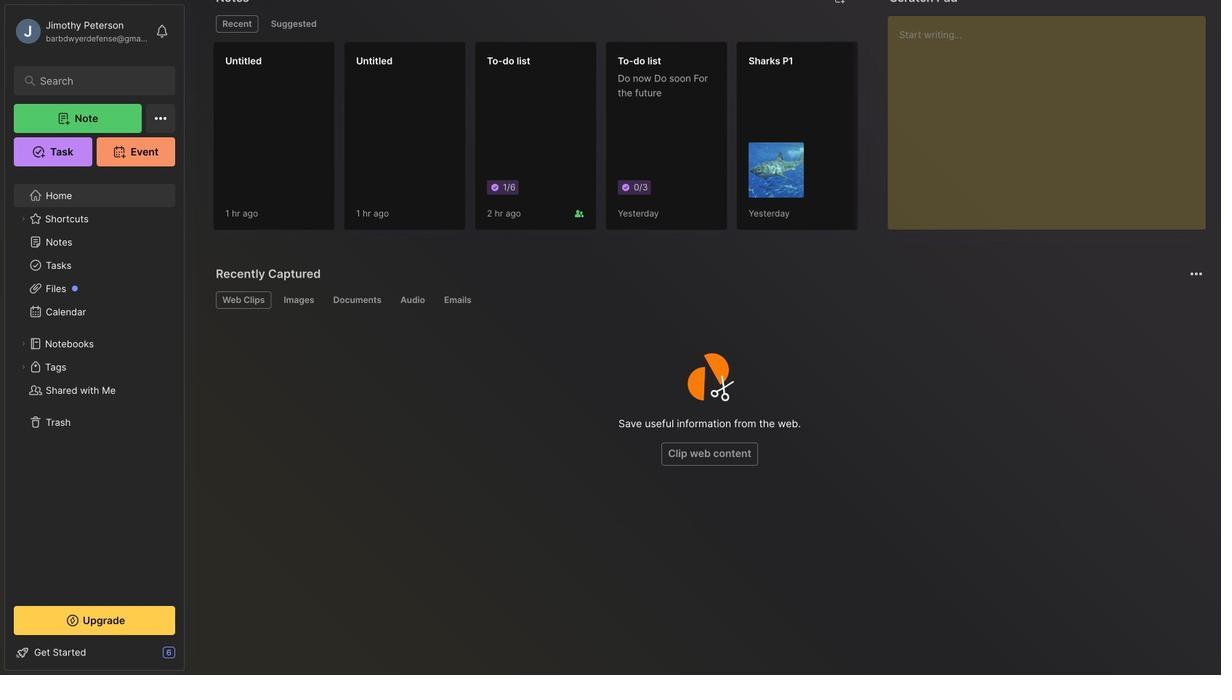 Task type: describe. For each thing, give the bounding box(es) containing it.
thumbnail image
[[749, 143, 804, 198]]

more actions image
[[1188, 265, 1206, 283]]

expand notebooks image
[[19, 340, 28, 348]]

2 more actions field from the top
[[1187, 264, 1207, 284]]

more actions image
[[1188, 0, 1206, 7]]

expand tags image
[[19, 363, 28, 372]]

none search field inside main 'element'
[[40, 72, 156, 89]]

click to collapse image
[[184, 649, 195, 666]]

1 more actions field from the top
[[1187, 0, 1207, 8]]

Start writing… text field
[[900, 16, 1206, 218]]

tree inside main 'element'
[[5, 175, 184, 593]]



Task type: locate. For each thing, give the bounding box(es) containing it.
1 tab list from the top
[[216, 15, 864, 33]]

None search field
[[40, 72, 156, 89]]

1 vertical spatial more actions field
[[1187, 264, 1207, 284]]

1 vertical spatial tab list
[[216, 292, 1201, 309]]

row group
[[213, 41, 1222, 239]]

0 vertical spatial tab list
[[216, 15, 864, 33]]

tree
[[5, 175, 184, 593]]

0 vertical spatial more actions field
[[1187, 0, 1207, 8]]

main element
[[0, 0, 189, 675]]

More actions field
[[1187, 0, 1207, 8], [1187, 264, 1207, 284]]

2 tab list from the top
[[216, 292, 1201, 309]]

tab list
[[216, 15, 864, 33], [216, 292, 1201, 309]]

Account field
[[14, 17, 148, 46]]

Help and Learning task checklist field
[[5, 641, 184, 665]]

tab
[[216, 15, 259, 33], [264, 15, 323, 33], [216, 292, 271, 309], [277, 292, 321, 309], [327, 292, 388, 309], [394, 292, 432, 309], [438, 292, 478, 309]]

Search text field
[[40, 74, 156, 88]]



Task type: vqa. For each thing, say whether or not it's contained in the screenshot.
top text
no



